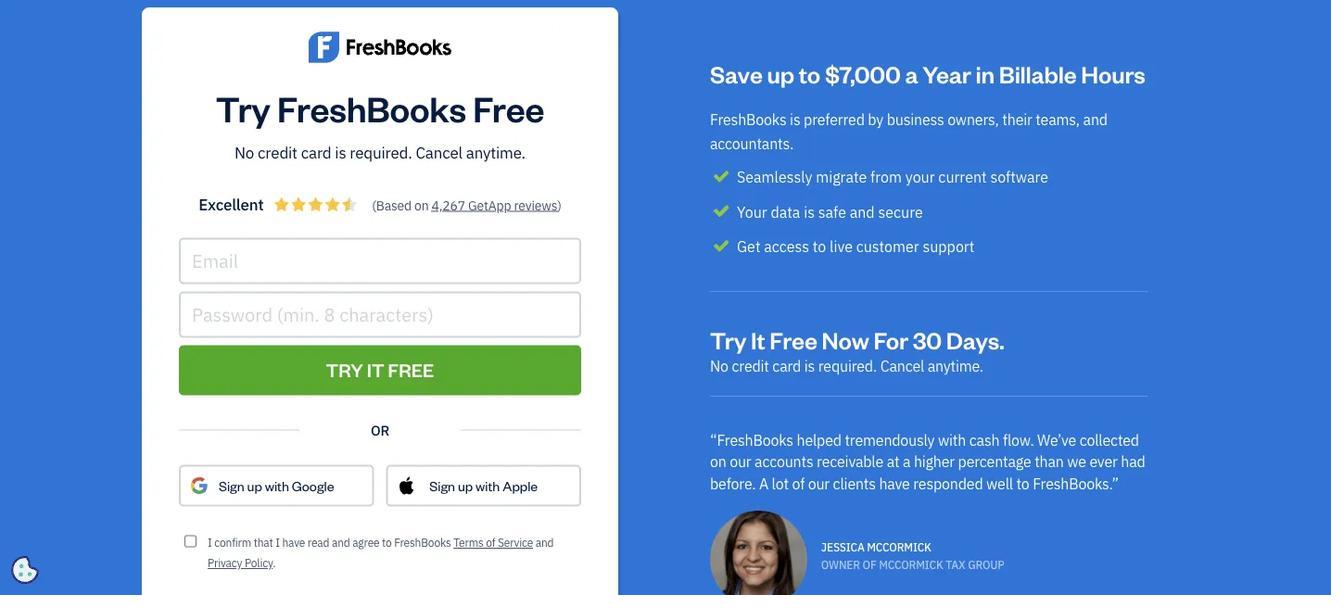 Task type: vqa. For each thing, say whether or not it's contained in the screenshot.
AUTOMATED BANK IMPORT
no



Task type: locate. For each thing, give the bounding box(es) containing it.
mccormick right jessica
[[867, 540, 932, 555]]

credit
[[258, 142, 298, 162], [732, 357, 769, 376]]

i
[[208, 536, 212, 551], [276, 536, 280, 551]]

software
[[991, 167, 1049, 187]]

0 vertical spatial of
[[792, 474, 805, 494]]

migrate
[[816, 167, 867, 187]]

freshbooks up "accountants."
[[710, 109, 787, 129]]

2 horizontal spatial of
[[863, 557, 877, 572]]

no
[[235, 142, 254, 162], [710, 357, 729, 376]]

with left google
[[265, 477, 289, 495]]

no up the excellent
[[235, 142, 254, 162]]

1 vertical spatial it
[[367, 357, 384, 381]]

1 vertical spatial credit
[[732, 357, 769, 376]]

0 horizontal spatial have
[[282, 536, 305, 551]]

sign for sign up with apple
[[430, 477, 455, 495]]

our left 'clients'
[[808, 474, 830, 494]]

no up "freshbooks at right bottom
[[710, 357, 729, 376]]

mccormick left 'tax'
[[879, 557, 944, 572]]

of right lot
[[792, 474, 805, 494]]

2 vertical spatial free
[[388, 357, 434, 381]]

a left year
[[905, 59, 918, 89]]

clients
[[833, 474, 876, 494]]

0 vertical spatial card
[[301, 142, 332, 162]]

0 horizontal spatial try
[[216, 85, 271, 130]]

of
[[792, 474, 805, 494], [486, 536, 495, 551], [863, 557, 877, 572]]

freshbooks left terms
[[394, 536, 451, 551]]

try inside button
[[326, 357, 363, 381]]

card up helped
[[773, 357, 801, 376]]

2 horizontal spatial with
[[938, 430, 966, 450]]

up for google
[[247, 477, 262, 495]]

cancel down the for
[[881, 357, 925, 376]]

1 vertical spatial card
[[773, 357, 801, 376]]

flow.
[[1003, 430, 1034, 450]]

had
[[1121, 452, 1146, 472]]

$7,000
[[825, 59, 901, 89]]

it inside try it free button
[[367, 357, 384, 381]]

seamlessly migrate from your current software
[[737, 167, 1049, 187]]

privacy policy link
[[208, 556, 273, 571]]

1 horizontal spatial no
[[710, 357, 729, 376]]

now
[[822, 324, 869, 355]]

responded
[[914, 474, 983, 494]]

on left 4,267 on the left
[[415, 197, 429, 214]]

billable
[[999, 59, 1077, 89]]

2 horizontal spatial free
[[770, 324, 818, 355]]

we've
[[1038, 430, 1077, 450]]

it inside try it free now for 30 days. no credit card is required. cancel anytime.
[[751, 324, 766, 355]]

in
[[976, 59, 995, 89]]

live
[[830, 237, 853, 256]]

1 vertical spatial on
[[710, 452, 727, 472]]

1 horizontal spatial up
[[458, 477, 473, 495]]

1 horizontal spatial credit
[[732, 357, 769, 376]]

by
[[868, 109, 884, 129]]

card up 4.5 stars "image"
[[301, 142, 332, 162]]

0 horizontal spatial i
[[208, 536, 212, 551]]

0 horizontal spatial anytime.
[[466, 142, 526, 162]]

i right that
[[276, 536, 280, 551]]

1 vertical spatial anytime.
[[928, 357, 984, 376]]

0 horizontal spatial up
[[247, 477, 262, 495]]

it for try it free
[[367, 357, 384, 381]]

read
[[308, 536, 329, 551]]

is up helped
[[805, 357, 815, 376]]

1 horizontal spatial of
[[792, 474, 805, 494]]

or
[[371, 421, 390, 439]]

1 horizontal spatial try
[[326, 357, 363, 381]]

with inside 'button'
[[265, 477, 289, 495]]

0 horizontal spatial sign
[[219, 477, 244, 495]]

with inside button
[[476, 477, 500, 495]]

1 horizontal spatial sign
[[430, 477, 455, 495]]

required. down 'now'
[[819, 357, 877, 376]]

0 vertical spatial it
[[751, 324, 766, 355]]

to right "agree"
[[382, 536, 392, 551]]

1 horizontal spatial cancel
[[881, 357, 925, 376]]

1 horizontal spatial have
[[879, 474, 910, 494]]

2 vertical spatial try
[[326, 357, 363, 381]]

"freshbooks
[[710, 430, 794, 450]]

your
[[737, 202, 767, 222]]

hours
[[1082, 59, 1146, 89]]

a
[[905, 59, 918, 89], [903, 452, 911, 472]]

of inside "freshbooks helped tremendously with cash flow. we've collected on our accounts receivable at a higher percentage than we ever had before. a lot of our clients have responded well to freshbooks."
[[792, 474, 805, 494]]

required. down try freshbooks free
[[350, 142, 412, 162]]

2 horizontal spatial up
[[767, 59, 795, 89]]

2 sign from the left
[[430, 477, 455, 495]]

None checkbox
[[185, 536, 197, 548]]

1 horizontal spatial card
[[773, 357, 801, 376]]

anytime.
[[466, 142, 526, 162], [928, 357, 984, 376]]

free
[[473, 85, 544, 130], [770, 324, 818, 355], [388, 357, 434, 381]]

0 horizontal spatial free
[[388, 357, 434, 381]]

required. inside try it free now for 30 days. no credit card is required. cancel anytime.
[[819, 357, 877, 376]]

up inside sign up with apple button
[[458, 477, 473, 495]]

1 vertical spatial try
[[710, 324, 747, 355]]

card
[[301, 142, 332, 162], [773, 357, 801, 376]]

free for try freshbooks free
[[473, 85, 544, 130]]

accountants.
[[710, 133, 794, 153]]

cash
[[970, 430, 1000, 450]]

it for try it free now for 30 days. no credit card is required. cancel anytime.
[[751, 324, 766, 355]]

0 vertical spatial cancel
[[416, 142, 463, 162]]

0 vertical spatial our
[[730, 452, 752, 472]]

current
[[939, 167, 987, 187]]

i left confirm
[[208, 536, 212, 551]]

up right save
[[767, 59, 795, 89]]

2 horizontal spatial try
[[710, 324, 747, 355]]

2 vertical spatial of
[[863, 557, 877, 572]]

0 horizontal spatial required.
[[350, 142, 412, 162]]

freshbooks up no credit card is required. cancel anytime.
[[277, 85, 466, 130]]

sign right google logo
[[219, 477, 244, 495]]

with left apple
[[476, 477, 500, 495]]

year
[[923, 59, 972, 89]]

reviews
[[514, 197, 558, 214]]

credit up "freshbooks at right bottom
[[732, 357, 769, 376]]

0 vertical spatial no
[[235, 142, 254, 162]]

on
[[415, 197, 429, 214], [710, 452, 727, 472]]

sign
[[219, 477, 244, 495], [430, 477, 455, 495]]

try it free
[[326, 357, 434, 381]]

with for sign up with apple
[[476, 477, 500, 495]]

a right at
[[903, 452, 911, 472]]

up
[[767, 59, 795, 89], [247, 477, 262, 495], [458, 477, 473, 495]]

mccormick
[[867, 540, 932, 555], [879, 557, 944, 572]]

1 vertical spatial cancel
[[881, 357, 925, 376]]

1 sign from the left
[[219, 477, 244, 495]]

1 vertical spatial free
[[770, 324, 818, 355]]

it down password (min. 8 characters) password field
[[367, 357, 384, 381]]

0 vertical spatial free
[[473, 85, 544, 130]]

0 horizontal spatial credit
[[258, 142, 298, 162]]

anytime. down days.
[[928, 357, 984, 376]]

anytime. up getapp
[[466, 142, 526, 162]]

try
[[216, 85, 271, 130], [710, 324, 747, 355], [326, 357, 363, 381]]

sign inside button
[[430, 477, 455, 495]]

at
[[887, 452, 900, 472]]

cancel
[[416, 142, 463, 162], [881, 357, 925, 376]]

cancel up 4,267 on the left
[[416, 142, 463, 162]]

our up 'before.'
[[730, 452, 752, 472]]

and right safe in the top of the page
[[850, 202, 875, 222]]

preferred
[[804, 109, 865, 129]]

have down at
[[879, 474, 910, 494]]

have left "read"
[[282, 536, 305, 551]]

secure
[[879, 202, 923, 222]]

business
[[887, 109, 945, 129]]

1 horizontal spatial free
[[473, 85, 544, 130]]

with up higher
[[938, 430, 966, 450]]

0 horizontal spatial with
[[265, 477, 289, 495]]

to inside "freshbooks helped tremendously with cash flow. we've collected on our accounts receivable at a higher percentage than we ever had before. a lot of our clients have responded well to freshbooks."
[[1017, 474, 1030, 494]]

1 horizontal spatial on
[[710, 452, 727, 472]]

apple
[[503, 477, 538, 495]]

sign right apple logo
[[430, 477, 455, 495]]

up left apple
[[458, 477, 473, 495]]

to
[[799, 59, 821, 89], [813, 237, 827, 256], [1017, 474, 1030, 494], [382, 536, 392, 551]]

free inside try it free now for 30 days. no credit card is required. cancel anytime.
[[770, 324, 818, 355]]

and right teams,
[[1084, 109, 1108, 129]]

support
[[923, 237, 975, 256]]

receivable
[[817, 452, 884, 472]]

1 vertical spatial a
[[903, 452, 911, 472]]

1 horizontal spatial with
[[476, 477, 500, 495]]

on up 'before.'
[[710, 452, 727, 472]]

up inside sign up with google 'button'
[[247, 477, 262, 495]]

owner
[[821, 557, 860, 572]]

that
[[254, 536, 273, 551]]

up right google logo
[[247, 477, 262, 495]]

0 vertical spatial a
[[905, 59, 918, 89]]

with for sign up with google
[[265, 477, 289, 495]]

2 i from the left
[[276, 536, 280, 551]]

terms
[[454, 536, 484, 551]]

of right terms
[[486, 536, 495, 551]]

0 vertical spatial try
[[216, 85, 271, 130]]

ever
[[1090, 452, 1118, 472]]

1 vertical spatial have
[[282, 536, 305, 551]]

sign inside 'button'
[[219, 477, 244, 495]]

1 vertical spatial of
[[486, 536, 495, 551]]

1 vertical spatial mccormick
[[879, 557, 944, 572]]

tax
[[946, 557, 966, 572]]

accounts
[[755, 452, 814, 472]]

credit inside try it free now for 30 days. no credit card is required. cancel anytime.
[[732, 357, 769, 376]]

is left the preferred
[[790, 109, 801, 129]]

try inside try it free now for 30 days. no credit card is required. cancel anytime.
[[710, 324, 747, 355]]

0 horizontal spatial of
[[486, 536, 495, 551]]

1 vertical spatial required.
[[819, 357, 877, 376]]

(based
[[372, 197, 412, 214]]

30
[[913, 324, 942, 355]]

have
[[879, 474, 910, 494], [282, 536, 305, 551]]

1 horizontal spatial anytime.
[[928, 357, 984, 376]]

to inside "i confirm that i have read and agree to freshbooks terms of service and privacy policy ."
[[382, 536, 392, 551]]

1 horizontal spatial our
[[808, 474, 830, 494]]

google logo image
[[190, 464, 209, 508]]

days.
[[947, 324, 1005, 355]]

is inside freshbooks is preferred by business owners, their teams, and accountants.
[[790, 109, 801, 129]]

credit up 4.5 stars "image"
[[258, 142, 298, 162]]

freshbooks
[[277, 85, 466, 130], [710, 109, 787, 129], [394, 536, 451, 551]]

1 horizontal spatial required.
[[819, 357, 877, 376]]

1 horizontal spatial it
[[751, 324, 766, 355]]

our
[[730, 452, 752, 472], [808, 474, 830, 494]]

1 horizontal spatial i
[[276, 536, 280, 551]]

confirm
[[214, 536, 251, 551]]

of right owner
[[863, 557, 877, 572]]

1 vertical spatial no
[[710, 357, 729, 376]]

free inside try it free button
[[388, 357, 434, 381]]

0 horizontal spatial no
[[235, 142, 254, 162]]

0 horizontal spatial on
[[415, 197, 429, 214]]

cancel inside try it free now for 30 days. no credit card is required. cancel anytime.
[[881, 357, 925, 376]]

0 horizontal spatial it
[[367, 357, 384, 381]]

anytime. inside try it free now for 30 days. no credit card is required. cancel anytime.
[[928, 357, 984, 376]]

0 vertical spatial have
[[879, 474, 910, 494]]

to right well at the right bottom of page
[[1017, 474, 1030, 494]]

it left 'now'
[[751, 324, 766, 355]]



Task type: describe. For each thing, give the bounding box(es) containing it.
a
[[759, 474, 769, 494]]

1 i from the left
[[208, 536, 212, 551]]

we
[[1068, 452, 1087, 472]]

free for try it free
[[388, 357, 434, 381]]

up for $7,000
[[767, 59, 795, 89]]

i confirm that i have read and agree to freshbooks terms of service and privacy policy .
[[208, 536, 554, 571]]

Password (min. 8 characters) password field
[[179, 292, 581, 338]]

helped
[[797, 430, 842, 450]]

seamlessly
[[737, 167, 813, 187]]

is up 4.5 stars "image"
[[335, 142, 346, 162]]

jessica mccormick owner of mccormick tax group
[[821, 540, 1005, 572]]

get access to live customer support
[[737, 237, 975, 256]]

have inside "freshbooks helped tremendously with cash flow. we've collected on our accounts receivable at a higher percentage than we ever had before. a lot of our clients have responded well to freshbooks."
[[879, 474, 910, 494]]

0 vertical spatial required.
[[350, 142, 412, 162]]

sign up with apple
[[430, 477, 538, 495]]

Email email field
[[179, 238, 581, 284]]

0 vertical spatial anytime.
[[466, 142, 526, 162]]

4.5 stars image
[[275, 198, 357, 212]]

"freshbooks helped tremendously with cash flow. we've collected on our accounts receivable at a higher percentage than we ever had before. a lot of our clients have responded well to freshbooks."
[[710, 430, 1146, 494]]

freshbooks."
[[1033, 474, 1119, 494]]

of inside "i confirm that i have read and agree to freshbooks terms of service and privacy policy ."
[[486, 536, 495, 551]]

customer
[[857, 237, 920, 256]]

well
[[987, 474, 1013, 494]]

freshbooks inside freshbooks is preferred by business owners, their teams, and accountants.
[[710, 109, 787, 129]]

lot
[[772, 474, 789, 494]]

and right "read"
[[332, 536, 350, 551]]

save up to $7,000 a year in billable hours
[[710, 59, 1146, 89]]

your data is safe and secure
[[737, 202, 923, 222]]

is inside try it free now for 30 days. no credit card is required. cancel anytime.
[[805, 357, 815, 376]]

try for try it free now for 30 days. no credit card is required. cancel anytime.
[[710, 324, 747, 355]]

0 vertical spatial credit
[[258, 142, 298, 162]]

terms of service link
[[454, 536, 533, 551]]

save
[[710, 59, 763, 89]]

is left safe in the top of the page
[[804, 202, 815, 222]]

to left live
[[813, 237, 827, 256]]

0 vertical spatial on
[[415, 197, 429, 214]]

on inside "freshbooks helped tremendously with cash flow. we've collected on our accounts receivable at a higher percentage than we ever had before. a lot of our clients have responded well to freshbooks."
[[710, 452, 727, 472]]

than
[[1035, 452, 1064, 472]]

free for try it free now for 30 days. no credit card is required. cancel anytime.
[[770, 324, 818, 355]]

sign up with apple button
[[386, 465, 581, 507]]

cookie preferences image
[[11, 556, 39, 584]]

google
[[292, 477, 334, 495]]

1 vertical spatial our
[[808, 474, 830, 494]]

excellent
[[199, 194, 264, 215]]

try for try freshbooks free
[[216, 85, 271, 130]]

percentage
[[958, 452, 1032, 472]]

freshbooks inside "i confirm that i have read and agree to freshbooks terms of service and privacy policy ."
[[394, 536, 451, 551]]

higher
[[914, 452, 955, 472]]

a inside "freshbooks helped tremendously with cash flow. we've collected on our accounts receivable at a higher percentage than we ever had before. a lot of our clients have responded well to freshbooks."
[[903, 452, 911, 472]]

no credit card is required. cancel anytime.
[[235, 142, 526, 162]]

try it free now for 30 days. no credit card is required. cancel anytime.
[[710, 324, 1005, 376]]

from
[[871, 167, 902, 187]]

privacy
[[208, 556, 242, 571]]

up for apple
[[458, 477, 473, 495]]

cookie consent banner dialog
[[14, 367, 292, 581]]

4,267 getapp reviews link
[[432, 193, 558, 218]]

with inside "freshbooks helped tremendously with cash flow. we've collected on our accounts receivable at a higher percentage than we ever had before. a lot of our clients have responded well to freshbooks."
[[938, 430, 966, 450]]

0 horizontal spatial card
[[301, 142, 332, 162]]

0 horizontal spatial our
[[730, 452, 752, 472]]

data
[[771, 202, 801, 222]]

freshbooks logo image
[[308, 30, 452, 65]]

for
[[874, 324, 909, 355]]

policy
[[245, 556, 273, 571]]

teams,
[[1036, 109, 1080, 129]]

access
[[764, 237, 810, 256]]

0 vertical spatial mccormick
[[867, 540, 932, 555]]

getapp
[[468, 197, 511, 214]]

to up the preferred
[[799, 59, 821, 89]]

try for try it free
[[326, 357, 363, 381]]

collected
[[1080, 430, 1140, 450]]

their
[[1003, 109, 1033, 129]]

freshbooks is preferred by business owners, their teams, and accountants.
[[710, 109, 1108, 153]]

4,267
[[432, 197, 465, 214]]

safe
[[819, 202, 847, 222]]

)
[[558, 197, 562, 214]]

sign up with google button
[[179, 464, 374, 508]]

owners,
[[948, 109, 999, 129]]

card inside try it free now for 30 days. no credit card is required. cancel anytime.
[[773, 357, 801, 376]]

agree
[[353, 536, 380, 551]]

try freshbooks free
[[216, 85, 544, 130]]

service
[[498, 536, 533, 551]]

and right service
[[536, 536, 554, 551]]

jessica
[[821, 540, 865, 555]]

(based on 4,267 getapp reviews )
[[372, 197, 562, 214]]

get
[[737, 237, 761, 256]]

your
[[906, 167, 935, 187]]

.
[[273, 556, 276, 571]]

sign for sign up with google
[[219, 477, 244, 495]]

have inside "i confirm that i have read and agree to freshbooks terms of service and privacy policy ."
[[282, 536, 305, 551]]

group
[[968, 557, 1005, 572]]

0 horizontal spatial cancel
[[416, 142, 463, 162]]

no inside try it free now for 30 days. no credit card is required. cancel anytime.
[[710, 357, 729, 376]]

of inside jessica mccormick owner of mccormick tax group
[[863, 557, 877, 572]]

before.
[[710, 474, 756, 494]]

apple logo image
[[397, 476, 416, 496]]

sign up with google
[[219, 477, 334, 495]]

tremendously
[[845, 430, 935, 450]]

try it free button
[[179, 345, 581, 395]]

and inside freshbooks is preferred by business owners, their teams, and accountants.
[[1084, 109, 1108, 129]]



